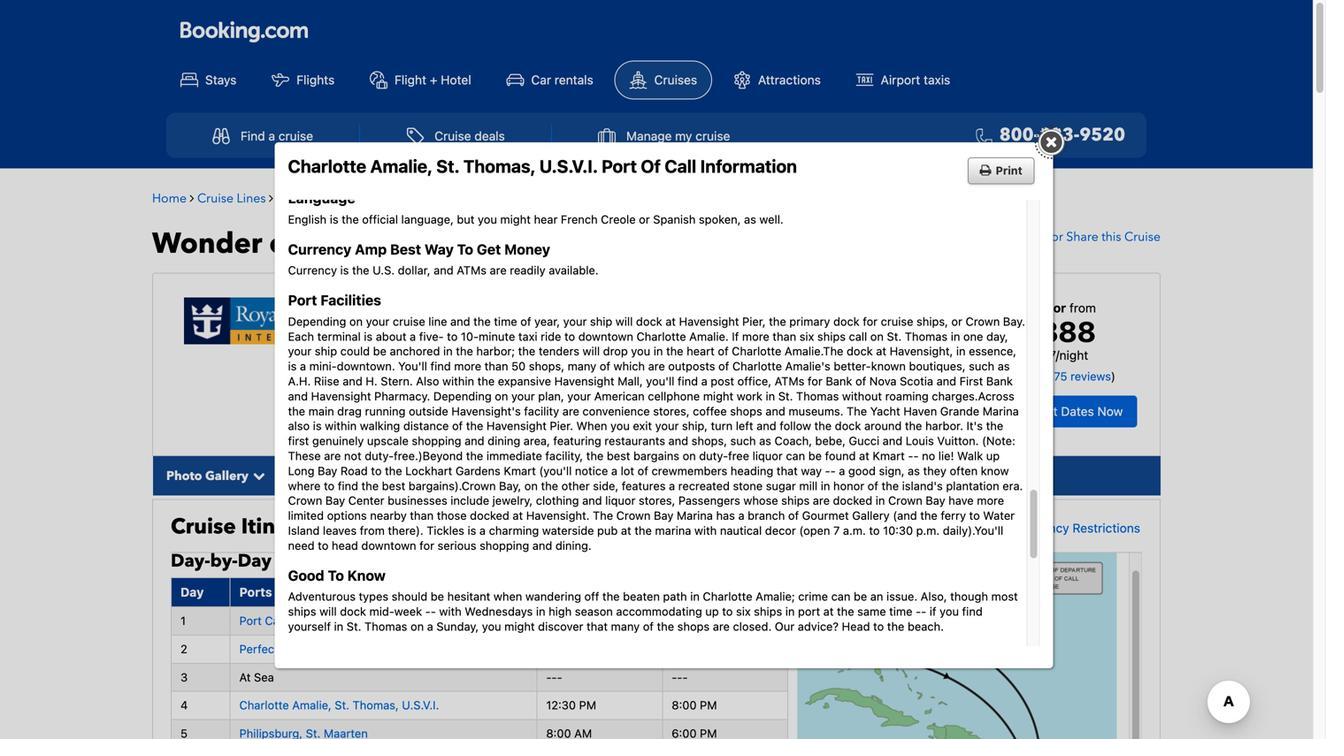 Task type: describe. For each thing, give the bounding box(es) containing it.
port facilities depending on your cruise line and the time of year, your ship will dock at havensight pier, the primary dock for cruise ships, or crown bay. each terminal is about a five- to 10-minute taxi ride to downtown charlotte amalie. if more than six ships call on st. thomas in one day, your ship could be anchored in the harbor; the tenders will drop you in the heart of charlotte amalie.the dock at havensight, in essence, is a mini-downtown. you'll find more than 50 shops, many of which are outposts of charlotte amalie's better-known boutiques, such as a.h. riise and h. stern. also within the expansive havensight mall, you'll find a post office, atms for bank of nova scotia and first bank and havensight pharmacy. depending on your plan, your american cellphone might work in st. thomas without roaming charges.across the main drag running outside havensight's facility are convenience stores, coffee shops and museums. the yacht haven grande marina also is within walking distance of the havensight pier. when you exit your ship, turn left and follow the dock around the harbor. it's the first genuinely upscale shopping and dining area, featuring restaurants and shops, such as coach, bebe, gucci and louis vuitton. (note: these are not duty-free.)beyond the immediate facility, the best bargains on duty-free liquor can be found at kmart -- no lie! walk up long bay road to the lockhart gardens kmart (you'll notice a lot of crewmembers heading that way -- a good sign, as they often know where to find the best bargains).crown bay, on the other side, features a recreated stone sugar mill in honor of the island's plantation era. crown bay center businesses include jewelry, clothing and liquor stores, passengers whose ships are docked in crown bay have more limited options nearby than those docked at havensight. the crown bay marina has a branch of gourmet gallery (and the ferry to water island leaves from there). tickles is a charming waterside pub at the marina with nautical decor (open 7 a.m. to 10:30 p.m. daily).you'll need to head downtown for serious shopping and dining.
[[288, 292, 1026, 553]]

0 vertical spatial wonder of the seas
[[152, 225, 420, 264]]

distance
[[403, 420, 449, 433]]

to up the tenders
[[565, 330, 575, 343]]

to inside good to know adventurous types should be hesitant when wandering off the beaten path in charlotte amalie; crime can be an issue. also, though most ships will dock mid-week -- with wednesdays in high season accommodating up to six ships in port at the same time -- if you find yourself in st. thomas on a sunday, you might discover that many of the shops are closed. our advice? head to the beach.
[[328, 568, 344, 584]]

0 vertical spatial will
[[616, 315, 633, 328]]

dock inside good to know adventurous types should be hesitant when wandering off the beaten path in charlotte amalie; crime can be an issue. also, though most ships will dock mid-week -- with wednesdays in high season accommodating up to six ships in port at the same time -- if you find yourself in st. thomas on a sunday, you might discover that many of the shops are closed. our advice? head to the beach.
[[340, 605, 366, 619]]

1 vertical spatial shopping
[[480, 539, 529, 553]]

charlotte inside good to know adventurous types should be hesitant when wandering off the beaten path in charlotte amalie; crime can be an issue. also, though most ships will dock mid-week -- with wednesdays in high season accommodating up to six ships in port at the same time -- if you find yourself in st. thomas on a sunday, you might discover that many of the shops are closed. our advice? head to the beach.
[[703, 590, 753, 604]]

1 vertical spatial itinerary
[[241, 513, 329, 542]]

the down taxi
[[518, 345, 536, 358]]

thomas, for charlotte amalie, st. thomas, u.s.v.i.
[[353, 699, 399, 713]]

4.5
[[996, 366, 1021, 385]]

ship,
[[682, 420, 708, 433]]

official
[[362, 213, 398, 226]]

day-by-day itinerary:
[[171, 549, 355, 574]]

facility
[[524, 405, 560, 418]]

features
[[622, 480, 666, 493]]

your up about
[[366, 315, 390, 328]]

1 vertical spatial downtown
[[361, 539, 417, 553]]

1 horizontal spatial canaveral
[[543, 352, 600, 367]]

marina
[[655, 524, 692, 538]]

your down the 'each'
[[288, 345, 312, 358]]

0 vertical spatial docked
[[833, 494, 873, 508]]

airport
[[881, 73, 921, 87]]

9520
[[1080, 123, 1126, 147]]

cruise lines link
[[197, 190, 266, 207]]

and down waterside
[[533, 539, 553, 553]]

0 horizontal spatial such
[[731, 435, 756, 448]]

charlotte up office,
[[733, 360, 782, 373]]

a inside navigation
[[269, 129, 275, 143]]

attractions
[[758, 73, 821, 87]]

to down departure on the bottom right of the page
[[722, 605, 733, 619]]

the down (you'll
[[541, 480, 559, 493]]

you up which
[[631, 345, 651, 358]]

1 • from the left
[[703, 371, 709, 385]]

and right left
[[757, 420, 777, 433]]

the up notice
[[587, 450, 604, 463]]

2 horizontal spatial cruise
[[881, 315, 914, 328]]

perfect day at coco cay, bahamas
[[239, 643, 426, 656]]

types
[[359, 590, 389, 604]]

0 vertical spatial more
[[742, 330, 770, 343]]

1 vertical spatial caribbean
[[542, 293, 631, 317]]

found
[[825, 450, 856, 463]]

off
[[585, 590, 600, 604]]

closed.
[[733, 620, 772, 634]]

first
[[288, 435, 309, 448]]

leaves
[[323, 524, 357, 538]]

0 horizontal spatial canaveral
[[265, 615, 318, 628]]

ships up amalie.the
[[818, 330, 846, 343]]

can inside good to know adventurous types should be hesitant when wandering off the beaten path in charlotte amalie; crime can be an issue. also, though most ships will dock mid-week -- with wednesdays in high season accommodating up to six ships in port at the same time -- if you find yourself in st. thomas on a sunday, you might discover that many of the shops are closed. our advice? head to the beach.
[[832, 590, 851, 604]]

ports of call: perfect day at coco cay, bahamas • charlotte amalie, st. thomas, u.s.v.i. • philipsburg, st. maarten
[[418, 371, 934, 402]]

charlotte up language
[[288, 156, 366, 176]]

of up decor
[[788, 509, 799, 523]]

as down essence,
[[998, 360, 1010, 373]]

amalie;
[[756, 590, 795, 604]]

the up the louis
[[905, 420, 923, 433]]

might inside port facilities depending on your cruise line and the time of year, your ship will dock at havensight pier, the primary dock for cruise ships, or crown bay. each terminal is about a five- to 10-minute taxi ride to downtown charlotte amalie. if more than six ships call on st. thomas in one day, your ship could be anchored in the harbor; the tenders will drop you in the heart of charlotte amalie.the dock at havensight, in essence, is a mini-downtown. you'll find more than 50 shops, many of which are outposts of charlotte amalie's better-known boutiques, such as a.h. riise and h. stern. also within the expansive havensight mall, you'll find a post office, atms for bank of nova scotia and first bank and havensight pharmacy. depending on your plan, your american cellphone might work in st. thomas without roaming charges.across the main drag running outside havensight's facility are convenience stores, coffee shops and museums. the yacht haven grande marina also is within walking distance of the havensight pier. when you exit your ship, turn left and follow the dock around the harbor. it's the first genuinely upscale shopping and dining area, featuring restaurants and shops, such as coach, bebe, gucci and louis vuitton. (note: these are not duty-free.)beyond the immediate facility, the best bargains on duty-free liquor can be found at kmart -- no lie! walk up long bay road to the lockhart gardens kmart (you'll notice a lot of crewmembers heading that way -- a good sign, as they often know where to find the best bargains).crown bay, on the other side, features a recreated stone sugar mill in honor of the island's plantation era. crown bay center businesses include jewelry, clothing and liquor stores, passengers whose ships are docked in crown bay have more limited options nearby than those docked at havensight. the crown bay marina has a branch of gourmet gallery (and the ferry to water island leaves from there). tickles is a charming waterside pub at the marina with nautical decor (open 7 a.m. to 10:30 p.m. daily).you'll need to head downtown for serious shopping and dining.
[[703, 390, 734, 403]]

the left amp
[[305, 225, 350, 264]]

havensight up dining
[[487, 420, 547, 433]]

1 horizontal spatial shops,
[[692, 435, 727, 448]]

tickles
[[427, 524, 465, 538]]

0 horizontal spatial shopping
[[412, 435, 462, 448]]

2 horizontal spatial more
[[977, 494, 1005, 508]]

1 vertical spatial wonder of the seas
[[405, 318, 530, 338]]

1 horizontal spatial seas
[[501, 318, 530, 338]]

1 vertical spatial stores,
[[639, 494, 676, 508]]

2 horizontal spatial perfect
[[654, 293, 714, 317]]

0 vertical spatial downtown
[[579, 330, 634, 343]]

time inside port facilities depending on your cruise line and the time of year, your ship will dock at havensight pier, the primary dock for cruise ships, or crown bay. each terminal is about a five- to 10-minute taxi ride to downtown charlotte amalie. if more than six ships call on st. thomas in one day, your ship could be anchored in the harbor; the tenders will drop you in the heart of charlotte amalie.the dock at havensight, in essence, is a mini-downtown. you'll find more than 50 shops, many of which are outposts of charlotte amalie's better-known boutiques, such as a.h. riise and h. stern. also within the expansive havensight mall, you'll find a post office, atms for bank of nova scotia and first bank and havensight pharmacy. depending on your plan, your american cellphone might work in st. thomas without roaming charges.across the main drag running outside havensight's facility are convenience stores, coffee shops and museums. the yacht haven grande marina also is within walking distance of the havensight pier. when you exit your ship, turn left and follow the dock around the harbor. it's the first genuinely upscale shopping and dining area, featuring restaurants and shops, such as coach, bebe, gucci and louis vuitton. (note: these are not duty-free.)beyond the immediate facility, the best bargains on duty-free liquor can be found at kmart -- no lie! walk up long bay road to the lockhart gardens kmart (you'll notice a lot of crewmembers heading that way -- a good sign, as they often know where to find the best bargains).crown bay, on the other side, features a recreated stone sugar mill in honor of the island's plantation era. crown bay center businesses include jewelry, clothing and liquor stores, passengers whose ships are docked in crown bay have more limited options nearby than those docked at havensight. the crown bay marina has a branch of gourmet gallery (and the ferry to water island leaves from there). tickles is a charming waterside pub at the marina with nautical decor (open 7 a.m. to 10:30 p.m. daily).you'll need to head downtown for serious shopping and dining.
[[494, 315, 517, 328]]

you right if
[[940, 605, 959, 619]]

louis
[[906, 435, 934, 448]]

these
[[288, 450, 321, 463]]

--- for 3
[[546, 671, 562, 684]]

1 horizontal spatial will
[[583, 345, 600, 358]]

of up post
[[719, 360, 730, 373]]

should
[[392, 590, 428, 604]]

dock up call at the top
[[834, 315, 860, 328]]

1 vertical spatial for
[[808, 375, 823, 388]]

is down main
[[313, 420, 322, 433]]

waterside
[[542, 524, 594, 538]]

ports for ports of call
[[239, 585, 272, 600]]

well.
[[760, 213, 784, 226]]

(note:
[[982, 435, 1016, 448]]

an
[[871, 590, 884, 604]]

a up a.h.
[[300, 360, 306, 373]]

0 vertical spatial best
[[607, 450, 631, 463]]

the down upscale
[[385, 465, 402, 478]]

call inside wonder of the seas main content
[[291, 585, 314, 600]]

booking.com home image
[[181, 20, 308, 44]]

0 horizontal spatial wonder
[[152, 225, 262, 264]]

royal caribbean image
[[184, 298, 374, 345]]

beach.
[[908, 620, 944, 634]]

of up taxi
[[521, 315, 531, 328]]

and down ship,
[[669, 435, 689, 448]]

and up follow
[[766, 405, 786, 418]]

0 horizontal spatial more
[[454, 360, 482, 373]]

heart
[[687, 345, 715, 358]]

pm for 12:30 pm
[[579, 699, 597, 713]]

u.s.v.i. inside ports of call: perfect day at coco cay, bahamas • charlotte amalie, st. thomas, u.s.v.i. • philipsburg, st. maarten
[[885, 371, 925, 385]]

0 horizontal spatial seas
[[357, 225, 420, 264]]

gucci
[[849, 435, 880, 448]]

0 horizontal spatial coco
[[320, 643, 348, 656]]

this
[[1102, 229, 1122, 246]]

ships up yourself at bottom left
[[288, 605, 316, 619]]

0 horizontal spatial kmart
[[504, 465, 536, 478]]

is inside language english is the official language, but you might hear french creole or spanish spoken, as well.
[[330, 213, 339, 226]]

the up outposts
[[666, 345, 684, 358]]

facilities
[[321, 292, 381, 309]]

ships down mill
[[782, 494, 810, 508]]

2 currency from the top
[[288, 264, 337, 277]]

about
[[376, 330, 407, 343]]

on inside good to know adventurous types should be hesitant when wandering off the beaten path in charlotte amalie; crime can be an issue. also, though most ships will dock mid-week -- with wednesdays in high season accommodating up to six ships in port at the same time -- if you find yourself in st. thomas on a sunday, you might discover that many of the shops are closed. our advice? head to the beach.
[[411, 620, 424, 634]]

be up way
[[809, 450, 822, 463]]

crown up one
[[966, 315, 1000, 328]]

stays
[[205, 73, 237, 87]]

often
[[950, 465, 978, 478]]

0 vertical spatial kmart
[[873, 450, 905, 463]]

a left lot
[[612, 465, 618, 478]]

0 horizontal spatial at
[[239, 671, 251, 684]]

0 vertical spatial such
[[969, 360, 995, 373]]

center
[[348, 494, 385, 508]]

shops inside good to know adventurous types should be hesitant when wandering off the beaten path in charlotte amalie; crime can be an issue. also, though most ships will dock mid-week -- with wednesdays in high season accommodating up to six ships in port at the same time -- if you find yourself in st. thomas on a sunday, you might discover that many of the shops are closed. our advice? head to the beach.
[[678, 620, 710, 634]]

running
[[365, 405, 406, 418]]

800-
[[1000, 123, 1040, 147]]

u.s.
[[373, 264, 395, 277]]

the left beach.
[[888, 620, 905, 634]]

crown up limited
[[288, 494, 322, 508]]

to down gallery
[[869, 524, 880, 538]]

of down amalie.
[[718, 345, 729, 358]]

the down 10-
[[456, 345, 473, 358]]

2 vertical spatial than
[[410, 509, 434, 523]]

a up anchored
[[410, 330, 416, 343]]

1 horizontal spatial liquor
[[753, 450, 783, 463]]

is inside currency amp best way to get money currency is the u.s. dollar, and atms are readily available.
[[340, 264, 349, 277]]

2 • from the left
[[928, 371, 934, 385]]

other
[[562, 480, 590, 493]]

one
[[964, 330, 984, 343]]

a down found
[[839, 465, 846, 478]]

at up known
[[876, 345, 887, 358]]

at up charming at the bottom left of the page
[[513, 509, 523, 523]]

and left dining
[[465, 435, 485, 448]]

area,
[[524, 435, 550, 448]]

globe image
[[405, 353, 416, 365]]

port up expansive on the left of page
[[516, 352, 540, 367]]

main
[[309, 405, 334, 418]]

decor
[[765, 524, 796, 538]]

0 horizontal spatial florida
[[379, 615, 415, 628]]

crown up (and
[[889, 494, 923, 508]]

coffee
[[693, 405, 727, 418]]

st. up known
[[887, 330, 902, 343]]

find a cruise
[[241, 129, 313, 143]]

attractions link
[[720, 62, 835, 99]]

lot
[[621, 465, 635, 478]]

royal caribbean link
[[277, 190, 370, 207]]

1 vertical spatial best
[[382, 480, 406, 493]]

dock up gucci
[[835, 420, 862, 433]]

the up p.m.
[[921, 509, 938, 523]]

most
[[992, 590, 1018, 604]]

that inside port facilities depending on your cruise line and the time of year, your ship will dock at havensight pier, the primary dock for cruise ships, or crown bay. each terminal is about a five- to 10-minute taxi ride to downtown charlotte amalie. if more than six ships call on st. thomas in one day, your ship could be anchored in the harbor; the tenders will drop you in the heart of charlotte amalie.the dock at havensight, in essence, is a mini-downtown. you'll find more than 50 shops, many of which are outposts of charlotte amalie's better-known boutiques, such as a.h. riise and h. stern. also within the expansive havensight mall, you'll find a post office, atms for bank of nova scotia and first bank and havensight pharmacy. depending on your plan, your american cellphone might work in st. thomas without roaming charges.across the main drag running outside havensight's facility are convenience stores, coffee shops and museums. the yacht haven grande marina also is within walking distance of the havensight pier. when you exit your ship, turn left and follow the dock around the harbor. it's the first genuinely upscale shopping and dining area, featuring restaurants and shops, such as coach, bebe, gucci and louis vuitton. (note: these are not duty-free.)beyond the immediate facility, the best bargains on duty-free liquor can be found at kmart -- no lie! walk up long bay road to the lockhart gardens kmart (you'll notice a lot of crewmembers heading that way -- a good sign, as they often know where to find the best bargains).crown bay, on the other side, features a recreated stone sugar mill in honor of the island's plantation era. crown bay center businesses include jewelry, clothing and liquor stores, passengers whose ships are docked in crown bay have more limited options nearby than those docked at havensight. the crown bay marina has a branch of gourmet gallery (and the ferry to water island leaves from there). tickles is a charming waterside pub at the marina with nautical decor (open 7 a.m. to 10:30 p.m. daily).you'll need to head downtown for serious shopping and dining.
[[777, 465, 798, 478]]

0 vertical spatial for
[[863, 315, 878, 328]]

a left charming at the bottom left of the page
[[480, 524, 486, 538]]

free.)beyond
[[394, 450, 463, 463]]

the inside language english is the official language, but you might hear french creole or spanish spoken, as well.
[[342, 213, 359, 226]]

charlotte amalie, st. thomas, u.s.v.i. port of call information
[[288, 156, 797, 176]]

be left an
[[854, 590, 868, 604]]

your right year,
[[563, 315, 587, 328]]

havensight down the roundtrip: from port canaveral (orlando), florida
[[555, 375, 615, 388]]

or inside port facilities depending on your cruise line and the time of year, your ship will dock at havensight pier, the primary dock for cruise ships, or crown bay. each terminal is about a five- to 10-minute taxi ride to downtown charlotte amalie. if more than six ships call on st. thomas in one day, your ship could be anchored in the harbor; the tenders will drop you in the heart of charlotte amalie.the dock at havensight, in essence, is a mini-downtown. you'll find more than 50 shops, many of which are outposts of charlotte amalie's better-known boutiques, such as a.h. riise and h. stern. also within the expansive havensight mall, you'll find a post office, atms for bank of nova scotia and first bank and havensight pharmacy. depending on your plan, your american cellphone might work in st. thomas without roaming charges.across the main drag running outside havensight's facility are convenience stores, coffee shops and museums. the yacht haven grande marina also is within walking distance of the havensight pier. when you exit your ship, turn left and follow the dock around the harbor. it's the first genuinely upscale shopping and dining area, featuring restaurants and shops, such as coach, bebe, gucci and louis vuitton. (note: these are not duty-free.)beyond the immediate facility, the best bargains on duty-free liquor can be found at kmart -- no lie! walk up long bay road to the lockhart gardens kmart (you'll notice a lot of crewmembers heading that way -- a good sign, as they often know where to find the best bargains).crown bay, on the other side, features a recreated stone sugar mill in honor of the island's plantation era. crown bay center businesses include jewelry, clothing and liquor stores, passengers whose ships are docked in crown bay have more limited options nearby than those docked at havensight. the crown bay marina has a branch of gourmet gallery (and the ferry to water island leaves from there). tickles is a charming waterside pub at the marina with nautical decor (open 7 a.m. to 10:30 p.m. daily).you'll need to head downtown for serious shopping and dining.
[[952, 315, 963, 328]]

0 horizontal spatial cay,
[[351, 643, 374, 656]]

0 horizontal spatial shops,
[[529, 360, 565, 373]]

which
[[614, 360, 645, 373]]

era.
[[1003, 480, 1023, 493]]

charlotte down the sea
[[239, 699, 289, 713]]

advice?
[[798, 620, 839, 634]]

six inside good to know adventurous types should be hesitant when wandering off the beaten path in charlotte amalie; crime can be an issue. also, though most ships will dock mid-week -- with wednesdays in high season accommodating up to six ships in port at the same time -- if you find yourself in st. thomas on a sunday, you might discover that many of the shops are closed. our advice? head to the beach.
[[736, 605, 751, 619]]

to left head
[[318, 539, 329, 553]]

airport taxis link
[[842, 62, 965, 99]]

is up serious
[[468, 524, 477, 538]]

st. down amalie.the
[[814, 371, 829, 385]]

interior from $888 $127 / night
[[1021, 301, 1097, 363]]

honor
[[834, 480, 865, 493]]

the down sign,
[[882, 480, 899, 493]]

1 vertical spatial depending
[[434, 390, 492, 403]]

flight + hotel
[[395, 73, 471, 87]]

a left post
[[702, 375, 708, 388]]

your right exit
[[656, 420, 679, 433]]

port left of
[[602, 156, 637, 176]]

1 vertical spatial liquor
[[606, 494, 636, 508]]

work
[[737, 390, 763, 403]]

crown up pub
[[617, 509, 651, 523]]

dollar,
[[398, 264, 431, 277]]

many inside good to know adventurous types should be hesitant when wandering off the beaten path in charlotte amalie; crime can be an issue. also, though most ships will dock mid-week -- with wednesdays in high season accommodating up to six ships in port at the same time -- if you find yourself in st. thomas on a sunday, you might discover that many of the shops are closed. our advice? head to the beach.
[[611, 620, 640, 634]]

upscale
[[367, 435, 409, 448]]

terminal
[[317, 330, 361, 343]]

be right should
[[431, 590, 444, 604]]

eastern
[[474, 293, 538, 317]]

cruise for cruise itinerary
[[171, 513, 236, 542]]

way
[[801, 465, 822, 478]]

1 vertical spatial at
[[305, 643, 317, 656]]

rentals
[[555, 73, 594, 87]]

1 vertical spatial thomas
[[797, 390, 839, 403]]

of right line
[[460, 318, 473, 338]]

0 horizontal spatial perfect
[[239, 643, 279, 656]]

2 horizontal spatial thomas
[[905, 330, 948, 343]]

and down side,
[[582, 494, 602, 508]]

has
[[716, 509, 735, 523]]

charlotte inside ports of call: perfect day at coco cay, bahamas • charlotte amalie, st. thomas, u.s.v.i. • philipsburg, st. maarten
[[712, 371, 765, 385]]

the down havensight's
[[466, 420, 484, 433]]

1 horizontal spatial (orlando),
[[603, 352, 661, 367]]

2 vertical spatial for
[[420, 539, 435, 553]]

dining
[[488, 435, 521, 448]]

amalie.
[[690, 330, 729, 343]]

st. down perfect day at coco cay, bahamas
[[335, 699, 350, 713]]

1 horizontal spatial the
[[847, 405, 867, 418]]

time inside good to know adventurous types should be hesitant when wandering off the beaten path in charlotte amalie; crime can be an issue. also, though most ships will dock mid-week -- with wednesdays in high season accommodating up to six ships in port at the same time -- if you find yourself in st. thomas on a sunday, you might discover that many of the shops are closed. our advice? head to the beach.
[[890, 605, 913, 619]]

bahamas inside ports of call: perfect day at coco cay, bahamas • charlotte amalie, st. thomas, u.s.v.i. • philipsburg, st. maarten
[[647, 371, 700, 385]]

on down facilities
[[350, 315, 363, 328]]

find down road
[[338, 480, 358, 493]]

the up (note:
[[987, 420, 1004, 433]]

vuitton.
[[938, 435, 979, 448]]

2 bank from the left
[[987, 375, 1013, 388]]

7 inside wonder of the seas main content
[[405, 293, 416, 317]]

0 vertical spatial than
[[773, 330, 797, 343]]

serious
[[438, 539, 477, 553]]

--- up the 8:00
[[672, 671, 688, 684]]

known
[[871, 360, 906, 373]]

are up pier.
[[563, 405, 580, 418]]

(open
[[800, 524, 831, 538]]

day-
[[171, 549, 210, 574]]

1 horizontal spatial within
[[443, 375, 474, 388]]

havensight up amalie.
[[679, 315, 739, 328]]

and inside currency amp best way to get money currency is the u.s. dollar, and atms are readily available.
[[434, 264, 454, 277]]

in up you'll
[[654, 345, 663, 358]]

day down cruise itinerary
[[238, 549, 272, 574]]

season
[[575, 605, 613, 619]]

day up if
[[719, 293, 752, 317]]

or inside language english is the official language, but you might hear french creole or spanish spoken, as well.
[[639, 213, 650, 226]]

nova
[[870, 375, 897, 388]]

print image
[[980, 164, 996, 177]]

mid-
[[370, 605, 394, 619]]

havensight.
[[526, 509, 590, 523]]

home
[[152, 190, 187, 207]]

of down the good
[[868, 480, 879, 493]]

to up daily).you'll
[[970, 509, 980, 523]]

select
[[1022, 404, 1058, 419]]

your right plan,
[[568, 390, 591, 403]]

french
[[561, 213, 598, 226]]

u.s.v.i. for charlotte amalie, st. thomas, u.s.v.i. port of call information
[[540, 156, 598, 176]]

to right where
[[324, 480, 335, 493]]

1 horizontal spatial cruise
[[393, 315, 425, 328]]

as inside language english is the official language, but you might hear french creole or spanish spoken, as well.
[[744, 213, 757, 226]]

itinerary inside dropdown button
[[294, 468, 345, 485]]

1 vertical spatial docked
[[470, 509, 510, 523]]

to left 10-
[[447, 330, 458, 343]]

can inside port facilities depending on your cruise line and the time of year, your ship will dock at havensight pier, the primary dock for cruise ships, or crown bay. each terminal is about a five- to 10-minute taxi ride to downtown charlotte amalie. if more than six ships call on st. thomas in one day, your ship could be anchored in the harbor; the tenders will drop you in the heart of charlotte amalie.the dock at havensight, in essence, is a mini-downtown. you'll find more than 50 shops, many of which are outposts of charlotte amalie's better-known boutiques, such as a.h. riise and h. stern. also within the expansive havensight mall, you'll find a post office, atms for bank of nova scotia and first bank and havensight pharmacy. depending on your plan, your american cellphone might work in st. thomas without roaming charges.across the main drag running outside havensight's facility are convenience stores, coffee shops and museums. the yacht haven grande marina also is within walking distance of the havensight pier. when you exit your ship, turn left and follow the dock around the harbor. it's the first genuinely upscale shopping and dining area, featuring restaurants and shops, such as coach, bebe, gucci and louis vuitton. (note: these are not duty-free.)beyond the immediate facility, the best bargains on duty-free liquor can be found at kmart -- no lie! walk up long bay road to the lockhart gardens kmart (you'll notice a lot of crewmembers heading that way -- a good sign, as they often know where to find the best bargains).crown bay, on the other side, features a recreated stone sugar mill in honor of the island's plantation era. crown bay center businesses include jewelry, clothing and liquor stores, passengers whose ships are docked in crown bay have more limited options nearby than those docked at havensight. the crown bay marina has a branch of gourmet gallery (and the ferry to water island leaves from there). tickles is a charming waterside pub at the marina with nautical decor (open 7 a.m. to 10:30 p.m. daily).you'll need to head downtown for serious shopping and dining.
[[786, 450, 806, 463]]

1 bank from the left
[[826, 375, 853, 388]]

your down expansive on the left of page
[[512, 390, 535, 403]]

1 horizontal spatial marina
[[983, 405, 1019, 418]]

ships down amalie;
[[754, 605, 783, 619]]

not
[[344, 450, 362, 463]]

minute
[[479, 330, 515, 343]]

find down outposts
[[678, 375, 698, 388]]

thomas, for charlotte amalie, st. thomas, u.s.v.i. port of call information
[[464, 156, 536, 176]]

mill
[[800, 480, 818, 493]]

bay up options
[[326, 494, 345, 508]]

limited
[[288, 509, 324, 523]]

0 horizontal spatial depending
[[288, 315, 346, 328]]

will inside good to know adventurous types should be hesitant when wandering off the beaten path in charlotte amalie; crime can be an issue. also, though most ships will dock mid-week -- with wednesdays in high season accommodating up to six ships in port at the same time -- if you find yourself in st. thomas on a sunday, you might discover that many of the shops are closed. our advice? head to the beach.
[[320, 605, 337, 619]]

0 vertical spatial caribbean
[[310, 190, 370, 207]]

you'll
[[398, 360, 427, 373]]

of down royal
[[269, 225, 298, 264]]

the down accommodating on the bottom of the page
[[657, 620, 675, 634]]



Task type: locate. For each thing, give the bounding box(es) containing it.
reviews
[[1071, 370, 1112, 383]]

many
[[568, 360, 597, 373], [611, 620, 640, 634]]

or right ships,
[[952, 315, 963, 328]]

plan,
[[538, 390, 564, 403]]

path
[[663, 590, 687, 604]]

dates
[[1061, 404, 1095, 419]]

1 horizontal spatial or
[[952, 315, 963, 328]]

pier,
[[743, 315, 766, 328]]

amalie,
[[370, 156, 433, 176], [768, 371, 810, 385], [292, 699, 332, 713]]

you
[[478, 213, 497, 226], [631, 345, 651, 358], [611, 420, 630, 433], [940, 605, 959, 619], [482, 620, 501, 634]]

and up 10-
[[451, 315, 470, 328]]

1 horizontal spatial such
[[969, 360, 995, 373]]

0 horizontal spatial bahamas
[[377, 643, 426, 656]]

1 horizontal spatial ship
[[590, 315, 613, 328]]

info circle image
[[935, 519, 959, 537]]

1 horizontal spatial that
[[777, 465, 798, 478]]

1 vertical spatial wonder
[[405, 318, 457, 338]]

coco inside ports of call: perfect day at coco cay, bahamas • charlotte amalie, st. thomas, u.s.v.i. • philipsburg, st. maarten
[[586, 371, 616, 385]]

/ inside interior from $888 $127 / night
[[1056, 348, 1060, 363]]

royal
[[277, 190, 307, 207]]

0 vertical spatial amalie,
[[370, 156, 433, 176]]

1 vertical spatial cay,
[[351, 643, 374, 656]]

nautical
[[720, 524, 762, 538]]

0 vertical spatial atms
[[457, 264, 487, 277]]

downtown up the drop
[[579, 330, 634, 343]]

charlotte amalie, st. thomas, u.s.v.i. port of call information dialog
[[275, 129, 1065, 669]]

cruise
[[435, 129, 471, 143], [197, 190, 234, 207], [1125, 229, 1161, 246], [171, 513, 236, 542]]

american
[[594, 390, 645, 403]]

0 vertical spatial itinerary
[[294, 468, 345, 485]]

1 vertical spatial u.s.v.i.
[[885, 371, 925, 385]]

2 duty- from the left
[[699, 450, 728, 463]]

grande
[[941, 405, 980, 418]]

itinerary down these
[[294, 468, 345, 485]]

thomas, inside ports of call: perfect day at coco cay, bahamas • charlotte amalie, st. thomas, u.s.v.i. • philipsburg, st. maarten
[[833, 371, 882, 385]]

the up "harbor;"
[[477, 318, 497, 338]]

within up genuinely
[[325, 420, 357, 433]]

havensight
[[679, 315, 739, 328], [555, 375, 615, 388], [311, 390, 371, 403], [487, 420, 547, 433]]

1 horizontal spatial /
[[1056, 348, 1060, 363]]

1 vertical spatial from
[[486, 352, 513, 367]]

or right save
[[1052, 229, 1064, 246]]

might inside language english is the official language, but you might hear french creole or spanish spoken, as well.
[[500, 213, 531, 226]]

0 vertical spatial /
[[1056, 348, 1060, 363]]

lie!
[[939, 450, 955, 463]]

2 vertical spatial will
[[320, 605, 337, 619]]

sunday,
[[437, 620, 479, 634]]

english
[[288, 213, 327, 226]]

1 vertical spatial can
[[832, 590, 851, 604]]

spanish
[[653, 213, 696, 226]]

0 vertical spatial shops,
[[529, 360, 565, 373]]

1 horizontal spatial shops
[[730, 405, 763, 418]]

2 vertical spatial more
[[977, 494, 1005, 508]]

2 horizontal spatial from
[[1070, 301, 1097, 316]]

0 horizontal spatial to
[[328, 568, 344, 584]]

for down amalie's
[[808, 375, 823, 388]]

royal caribbean
[[277, 190, 370, 207]]

1 horizontal spatial kmart
[[873, 450, 905, 463]]

of up without
[[856, 375, 867, 388]]

up inside port facilities depending on your cruise line and the time of year, your ship will dock at havensight pier, the primary dock for cruise ships, or crown bay. each terminal is about a five- to 10-minute taxi ride to downtown charlotte amalie. if more than six ships call on st. thomas in one day, your ship could be anchored in the harbor; the tenders will drop you in the heart of charlotte amalie.the dock at havensight, in essence, is a mini-downtown. you'll find more than 50 shops, many of which are outposts of charlotte amalie's better-known boutiques, such as a.h. riise and h. stern. also within the expansive havensight mall, you'll find a post office, atms for bank of nova scotia and first bank and havensight pharmacy. depending on your plan, your american cellphone might work in st. thomas without roaming charges.across the main drag running outside havensight's facility are convenience stores, coffee shops and museums. the yacht haven grande marina also is within walking distance of the havensight pier. when you exit your ship, turn left and follow the dock around the harbor. it's the first genuinely upscale shopping and dining area, featuring restaurants and shops, such as coach, bebe, gucci and louis vuitton. (note: these are not duty-free.)beyond the immediate facility, the best bargains on duty-free liquor can be found at kmart -- no lie! walk up long bay road to the lockhart gardens kmart (you'll notice a lot of crewmembers heading that way -- a good sign, as they often know where to find the best bargains).crown bay, on the other side, features a recreated stone sugar mill in honor of the island's plantation era. crown bay center businesses include jewelry, clothing and liquor stores, passengers whose ships are docked in crown bay have more limited options nearby than those docked at havensight. the crown bay marina has a branch of gourmet gallery (and the ferry to water island leaves from there). tickles is a charming waterside pub at the marina with nautical decor (open 7 a.m. to 10:30 p.m. daily).you'll need to head downtown for serious shopping and dining.
[[987, 450, 1000, 463]]

coco down port canaveral (orlando), florida
[[320, 643, 348, 656]]

that
[[777, 465, 798, 478], [587, 620, 608, 634]]

it's
[[967, 420, 983, 433]]

1 horizontal spatial can
[[832, 590, 851, 604]]

1 vertical spatial marina
[[677, 509, 713, 523]]

ports down day-by-day itinerary:
[[239, 585, 272, 600]]

0 vertical spatial call
[[665, 156, 697, 176]]

same
[[858, 605, 886, 619]]

1 horizontal spatial six
[[800, 330, 815, 343]]

outposts
[[669, 360, 716, 373]]

docked down include
[[470, 509, 510, 523]]

coco
[[586, 371, 616, 385], [320, 643, 348, 656]]

2 horizontal spatial will
[[616, 315, 633, 328]]

good
[[849, 465, 876, 478]]

1 horizontal spatial perfect
[[500, 371, 542, 385]]

the up head
[[837, 605, 855, 619]]

and down a.h.
[[288, 390, 308, 403]]

for down tickles at bottom
[[420, 539, 435, 553]]

from inside interior from $888 $127 / night
[[1070, 301, 1097, 316]]

in left high
[[536, 605, 546, 619]]

might
[[500, 213, 531, 226], [703, 390, 734, 403], [505, 620, 535, 634]]

first
[[960, 375, 984, 388]]

0 vertical spatial shops
[[730, 405, 763, 418]]

kmart up sign,
[[873, 450, 905, 463]]

sign,
[[879, 465, 905, 478]]

st. down cruise deals link
[[437, 156, 460, 176]]

with inside port facilities depending on your cruise line and the time of year, your ship will dock at havensight pier, the primary dock for cruise ships, or crown bay. each terminal is about a five- to 10-minute taxi ride to downtown charlotte amalie. if more than six ships call on st. thomas in one day, your ship could be anchored in the harbor; the tenders will drop you in the heart of charlotte amalie.the dock at havensight, in essence, is a mini-downtown. you'll find more than 50 shops, many of which are outposts of charlotte amalie's better-known boutiques, such as a.h. riise and h. stern. also within the expansive havensight mall, you'll find a post office, atms for bank of nova scotia and first bank and havensight pharmacy. depending on your plan, your american cellphone might work in st. thomas without roaming charges.across the main drag running outside havensight's facility are convenience stores, coffee shops and museums. the yacht haven grande marina also is within walking distance of the havensight pier. when you exit your ship, turn left and follow the dock around the harbor. it's the first genuinely upscale shopping and dining area, featuring restaurants and shops, such as coach, bebe, gucci and louis vuitton. (note: these are not duty-free.)beyond the immediate facility, the best bargains on duty-free liquor can be found at kmart -- no lie! walk up long bay road to the lockhart gardens kmart (you'll notice a lot of crewmembers heading that way -- a good sign, as they often know where to find the best bargains).crown bay, on the other side, features a recreated stone sugar mill in honor of the island's plantation era. crown bay center businesses include jewelry, clothing and liquor stores, passengers whose ships are docked in crown bay have more limited options nearby than those docked at havensight. the crown bay marina has a branch of gourmet gallery (and the ferry to water island leaves from there). tickles is a charming waterside pub at the marina with nautical decor (open 7 a.m. to 10:30 p.m. daily).you'll need to head downtown for serious shopping and dining.
[[695, 524, 717, 538]]

0 horizontal spatial •
[[703, 371, 709, 385]]

amalie, inside ports of call: perfect day at coco cay, bahamas • charlotte amalie, st. thomas, u.s.v.i. • philipsburg, st. maarten
[[768, 371, 810, 385]]

0 horizontal spatial thomas
[[365, 620, 408, 634]]

pm for 4:30 pm
[[700, 615, 717, 628]]

issue.
[[887, 590, 918, 604]]

0 vertical spatial time
[[494, 315, 517, 328]]

pier.
[[550, 420, 573, 433]]

800-233-9520
[[1000, 123, 1126, 147]]

0 vertical spatial currency
[[288, 241, 352, 258]]

1 vertical spatial coco
[[320, 643, 348, 656]]

find inside good to know adventurous types should be hesitant when wandering off the beaten path in charlotte amalie; crime can be an issue. also, though most ships will dock mid-week -- with wednesdays in high season accommodating up to six ships in port at the same time -- if you find yourself in st. thomas on a sunday, you might discover that many of the shops are closed. our advice? head to the beach.
[[963, 605, 983, 619]]

essence,
[[969, 345, 1017, 358]]

you down wednesdays
[[482, 620, 501, 634]]

with up 'sunday,'
[[439, 605, 462, 619]]

time
[[494, 315, 517, 328], [890, 605, 913, 619]]

turn
[[711, 420, 733, 433]]

or inside wonder of the seas main content
[[1052, 229, 1064, 246]]

bank right first
[[987, 375, 1013, 388]]

also
[[288, 420, 310, 433]]

you'll
[[646, 375, 675, 388]]

from inside port facilities depending on your cruise line and the time of year, your ship will dock at havensight pier, the primary dock for cruise ships, or crown bay. each terminal is about a five- to 10-minute taxi ride to downtown charlotte amalie. if more than six ships call on st. thomas in one day, your ship could be anchored in the harbor; the tenders will drop you in the heart of charlotte amalie.the dock at havensight, in essence, is a mini-downtown. you'll find more than 50 shops, many of which are outposts of charlotte amalie's better-known boutiques, such as a.h. riise and h. stern. also within the expansive havensight mall, you'll find a post office, atms for bank of nova scotia and first bank and havensight pharmacy. depending on your plan, your american cellphone might work in st. thomas without roaming charges.across the main drag running outside havensight's facility are convenience stores, coffee shops and museums. the yacht haven grande marina also is within walking distance of the havensight pier. when you exit your ship, turn left and follow the dock around the harbor. it's the first genuinely upscale shopping and dining area, featuring restaurants and shops, such as coach, bebe, gucci and louis vuitton. (note: these are not duty-free.)beyond the immediate facility, the best bargains on duty-free liquor can be found at kmart -- no lie! walk up long bay road to the lockhart gardens kmart (you'll notice a lot of crewmembers heading that way -- a good sign, as they often know where to find the best bargains).crown bay, on the other side, features a recreated stone sugar mill in honor of the island's plantation era. crown bay center businesses include jewelry, clothing and liquor stores, passengers whose ships are docked in crown bay have more limited options nearby than those docked at havensight. the crown bay marina has a branch of gourmet gallery (and the ferry to water island leaves from there). tickles is a charming waterside pub at the marina with nautical decor (open 7 a.m. to 10:30 p.m. daily).you'll need to head downtown for serious shopping and dining.
[[360, 524, 385, 538]]

within
[[443, 375, 474, 388], [325, 420, 357, 433]]

and inside age and pregnancy restrictions link
[[984, 521, 1006, 536]]

1 vertical spatial (orlando),
[[321, 615, 376, 628]]

u.s.v.i. down 'sunday,'
[[402, 699, 439, 713]]

amalie, for charlotte amalie, st. thomas, u.s.v.i.
[[292, 699, 332, 713]]

accommodating
[[616, 605, 703, 619]]

2 horizontal spatial u.s.v.i.
[[885, 371, 925, 385]]

shops, down the turn
[[692, 435, 727, 448]]

that inside good to know adventurous types should be hesitant when wandering off the beaten path in charlotte amalie; crime can be an issue. also, though most ships will dock mid-week -- with wednesdays in high season accommodating up to six ships in port at the same time -- if you find yourself in st. thomas on a sunday, you might discover that many of the shops are closed. our advice? head to the beach.
[[587, 620, 608, 634]]

0 vertical spatial or
[[639, 213, 650, 226]]

hotel
[[441, 73, 471, 87]]

maarten
[[508, 387, 555, 402]]

atms down amalie's
[[775, 375, 805, 388]]

many inside port facilities depending on your cruise line and the time of year, your ship will dock at havensight pier, the primary dock for cruise ships, or crown bay. each terminal is about a five- to 10-minute taxi ride to downtown charlotte amalie. if more than six ships call on st. thomas in one day, your ship could be anchored in the harbor; the tenders will drop you in the heart of charlotte amalie.the dock at havensight, in essence, is a mini-downtown. you'll find more than 50 shops, many of which are outposts of charlotte amalie's better-known boutiques, such as a.h. riise and h. stern. also within the expansive havensight mall, you'll find a post office, atms for bank of nova scotia and first bank and havensight pharmacy. depending on your plan, your american cellphone might work in st. thomas without roaming charges.across the main drag running outside havensight's facility are convenience stores, coffee shops and museums. the yacht haven grande marina also is within walking distance of the havensight pier. when you exit your ship, turn left and follow the dock around the harbor. it's the first genuinely upscale shopping and dining area, featuring restaurants and shops, such as coach, bebe, gucci and louis vuitton. (note: these are not duty-free.)beyond the immediate facility, the best bargains on duty-free liquor can be found at kmart -- no lie! walk up long bay road to the lockhart gardens kmart (you'll notice a lot of crewmembers heading that way -- a good sign, as they often know where to find the best bargains).crown bay, on the other side, features a recreated stone sugar mill in honor of the island's plantation era. crown bay center businesses include jewelry, clothing and liquor stores, passengers whose ships are docked in crown bay have more limited options nearby than those docked at havensight. the crown bay marina has a branch of gourmet gallery (and the ferry to water island leaves from there). tickles is a charming waterside pub at the marina with nautical decor (open 7 a.m. to 10:30 p.m. daily).you'll need to head downtown for serious shopping and dining.
[[568, 360, 597, 373]]

1 horizontal spatial florida
[[665, 352, 703, 367]]

0 vertical spatial canaveral
[[543, 352, 600, 367]]

1 horizontal spatial duty-
[[699, 450, 728, 463]]

1 horizontal spatial bank
[[987, 375, 1013, 388]]

0 horizontal spatial than
[[410, 509, 434, 523]]

stores,
[[653, 405, 690, 418], [639, 494, 676, 508]]

cruise deals
[[435, 129, 505, 143]]

thomas inside good to know adventurous types should be hesitant when wandering off the beaten path in charlotte amalie; crime can be an issue. also, though most ships will dock mid-week -- with wednesdays in high season accommodating up to six ships in port at the same time -- if you find yourself in st. thomas on a sunday, you might discover that many of the shops are closed. our advice? head to the beach.
[[365, 620, 408, 634]]

+
[[430, 73, 438, 87]]

call right of
[[665, 156, 697, 176]]

at inside good to know adventurous types should be hesitant when wandering off the beaten path in charlotte amalie; crime can be an issue. also, though most ships will dock mid-week -- with wednesdays in high season accommodating up to six ships in port at the same time -- if you find yourself in st. thomas on a sunday, you might discover that many of the shops are closed. our advice? head to the beach.
[[824, 605, 834, 619]]

include
[[451, 494, 490, 508]]

of down day-by-day itinerary:
[[275, 585, 288, 600]]

(orlando), up perfect day at coco cay, bahamas link
[[321, 615, 376, 628]]

day down yourself at bottom left
[[282, 643, 302, 656]]

h.
[[366, 375, 378, 388]]

wonder of the seas main content
[[143, 177, 1170, 740]]

of up features
[[638, 465, 649, 478]]

to left get
[[457, 241, 474, 258]]

2 horizontal spatial than
[[773, 330, 797, 343]]

bay up marina
[[654, 509, 674, 523]]

1 vertical spatial perfect
[[500, 371, 542, 385]]

though
[[951, 590, 989, 604]]

cay, inside ports of call: perfect day at coco cay, bahamas • charlotte amalie, st. thomas, u.s.v.i. • philipsburg, st. maarten
[[620, 371, 644, 385]]

ports up philipsburg,
[[418, 371, 451, 385]]

docked down honor
[[833, 494, 873, 508]]

bargains
[[634, 450, 680, 463]]

shops inside port facilities depending on your cruise line and the time of year, your ship will dock at havensight pier, the primary dock for cruise ships, or crown bay. each terminal is about a five- to 10-minute taxi ride to downtown charlotte amalie. if more than six ships call on st. thomas in one day, your ship could be anchored in the harbor; the tenders will drop you in the heart of charlotte amalie.the dock at havensight, in essence, is a mini-downtown. you'll find more than 50 shops, many of which are outposts of charlotte amalie's better-known boutiques, such as a.h. riise and h. stern. also within the expansive havensight mall, you'll find a post office, atms for bank of nova scotia and first bank and havensight pharmacy. depending on your plan, your american cellphone might work in st. thomas without roaming charges.across the main drag running outside havensight's facility are convenience stores, coffee shops and museums. the yacht haven grande marina also is within walking distance of the havensight pier. when you exit your ship, turn left and follow the dock around the harbor. it's the first genuinely upscale shopping and dining area, featuring restaurants and shops, such as coach, bebe, gucci and louis vuitton. (note: these are not duty-free.)beyond the immediate facility, the best bargains on duty-free liquor can be found at kmart -- no lie! walk up long bay road to the lockhart gardens kmart (you'll notice a lot of crewmembers heading that way -- a good sign, as they often know where to find the best bargains).crown bay, on the other side, features a recreated stone sugar mill in honor of the island's plantation era. crown bay center businesses include jewelry, clothing and liquor stores, passengers whose ships are docked in crown bay have more limited options nearby than those docked at havensight. the crown bay marina has a branch of gourmet gallery (and the ferry to water island leaves from there). tickles is a charming waterside pub at the marina with nautical decor (open 7 a.m. to 10:30 p.m. daily).you'll need to head downtown for serious shopping and dining.
[[730, 405, 763, 418]]

depending up the 'each'
[[288, 315, 346, 328]]

1 angle right image from the left
[[190, 192, 194, 204]]

0 horizontal spatial 7
[[405, 293, 416, 317]]

u.s.v.i. inside "dialog"
[[540, 156, 598, 176]]

you down convenience
[[611, 420, 630, 433]]

2 vertical spatial or
[[952, 315, 963, 328]]

7 inside port facilities depending on your cruise line and the time of year, your ship will dock at havensight pier, the primary dock for cruise ships, or crown bay. each terminal is about a five- to 10-minute taxi ride to downtown charlotte amalie. if more than six ships call on st. thomas in one day, your ship could be anchored in the harbor; the tenders will drop you in the heart of charlotte amalie.the dock at havensight, in essence, is a mini-downtown. you'll find more than 50 shops, many of which are outposts of charlotte amalie's better-known boutiques, such as a.h. riise and h. stern. also within the expansive havensight mall, you'll find a post office, atms for bank of nova scotia and first bank and havensight pharmacy. depending on your plan, your american cellphone might work in st. thomas without roaming charges.across the main drag running outside havensight's facility are convenience stores, coffee shops and museums. the yacht haven grande marina also is within walking distance of the havensight pier. when you exit your ship, turn left and follow the dock around the harbor. it's the first genuinely upscale shopping and dining area, featuring restaurants and shops, such as coach, bebe, gucci and louis vuitton. (note: these are not duty-free.)beyond the immediate facility, the best bargains on duty-free liquor can be found at kmart -- no lie! walk up long bay road to the lockhart gardens kmart (you'll notice a lot of crewmembers heading that way -- a good sign, as they often know where to find the best bargains).crown bay, on the other side, features a recreated stone sugar mill in honor of the island's plantation era. crown bay center businesses include jewelry, clothing and liquor stores, passengers whose ships are docked in crown bay have more limited options nearby than those docked at havensight. the crown bay marina has a branch of gourmet gallery (and the ferry to water island leaves from there). tickles is a charming waterside pub at the marina with nautical decor (open 7 a.m. to 10:30 p.m. daily).you'll need to head downtown for serious shopping and dining.
[[834, 524, 840, 538]]

--- down wandering
[[546, 615, 562, 628]]

thomas down the mid- on the left bottom of page
[[365, 620, 408, 634]]

0 horizontal spatial /
[[1026, 370, 1030, 383]]

1 vertical spatial bahamas
[[377, 643, 426, 656]]

amalie, for charlotte amalie, st. thomas, u.s.v.i. port of call information
[[370, 156, 433, 176]]

2 vertical spatial perfect
[[239, 643, 279, 656]]

at inside ports of call: perfect day at coco cay, bahamas • charlotte amalie, st. thomas, u.s.v.i. • philipsburg, st. maarten
[[571, 371, 583, 385]]

day
[[719, 293, 752, 317], [545, 371, 567, 385], [238, 549, 272, 574], [181, 585, 204, 600], [282, 643, 302, 656]]

pm for 8:00 pm
[[700, 699, 717, 713]]

0 vertical spatial six
[[800, 330, 815, 343]]

•
[[703, 371, 709, 385], [928, 371, 934, 385]]

/ inside 4.5 / 5 275 reviews )
[[1026, 370, 1030, 383]]

might inside good to know adventurous types should be hesitant when wandering off the beaten path in charlotte amalie; crime can be an issue. also, though most ships will dock mid-week -- with wednesdays in high season accommodating up to six ships in port at the same time -- if you find yourself in st. thomas on a sunday, you might discover that many of the shops are closed. our advice? head to the beach.
[[505, 620, 535, 634]]

1 horizontal spatial with
[[695, 524, 717, 538]]

shops up left
[[730, 405, 763, 418]]

duty- up crewmembers
[[699, 450, 728, 463]]

ship up "mini-"
[[315, 345, 337, 358]]

of inside ports of call: perfect day at coco cay, bahamas • charlotte amalie, st. thomas, u.s.v.i. • philipsburg, st. maarten
[[454, 371, 467, 385]]

six inside port facilities depending on your cruise line and the time of year, your ship will dock at havensight pier, the primary dock for cruise ships, or crown bay. each terminal is about a five- to 10-minute taxi ride to downtown charlotte amalie. if more than six ships call on st. thomas in one day, your ship could be anchored in the harbor; the tenders will drop you in the heart of charlotte amalie.the dock at havensight, in essence, is a mini-downtown. you'll find more than 50 shops, many of which are outposts of charlotte amalie's better-known boutiques, such as a.h. riise and h. stern. also within the expansive havensight mall, you'll find a post office, atms for bank of nova scotia and first bank and havensight pharmacy. depending on your plan, your american cellphone might work in st. thomas without roaming charges.across the main drag running outside havensight's facility are convenience stores, coffee shops and museums. the yacht haven grande marina also is within walking distance of the havensight pier. when you exit your ship, turn left and follow the dock around the harbor. it's the first genuinely upscale shopping and dining area, featuring restaurants and shops, such as coach, bebe, gucci and louis vuitton. (note: these are not duty-free.)beyond the immediate facility, the best bargains on duty-free liquor can be found at kmart -- no lie! walk up long bay road to the lockhart gardens kmart (you'll notice a lot of crewmembers heading that way -- a good sign, as they often know where to find the best bargains).crown bay, on the other side, features a recreated stone sugar mill in honor of the island's plantation era. crown bay center businesses include jewelry, clothing and liquor stores, passengers whose ships are docked in crown bay have more limited options nearby than those docked at havensight. the crown bay marina has a branch of gourmet gallery (and the ferry to water island leaves from there). tickles is a charming waterside pub at the marina with nautical decor (open 7 a.m. to 10:30 p.m. daily).you'll need to head downtown for serious shopping and dining.
[[800, 330, 815, 343]]

0 horizontal spatial (orlando),
[[321, 615, 376, 628]]

1 vertical spatial such
[[731, 435, 756, 448]]

charlotte up "work"
[[712, 371, 765, 385]]

(orlando), up mall,
[[603, 352, 661, 367]]

to up adventurous
[[328, 568, 344, 584]]

1 vertical spatial will
[[583, 345, 600, 358]]

2 vertical spatial amalie,
[[292, 699, 332, 713]]

0 vertical spatial can
[[786, 450, 806, 463]]

1 horizontal spatial downtown
[[579, 330, 634, 343]]

amalie, inside "dialog"
[[370, 156, 433, 176]]

--- for 1
[[546, 615, 562, 628]]

roaming
[[886, 390, 929, 403]]

with inside good to know adventurous types should be hesitant when wandering off the beaten path in charlotte amalie; crime can be an issue. also, though most ships will dock mid-week -- with wednesdays in high season accommodating up to six ships in port at the same time -- if you find yourself in st. thomas on a sunday, you might discover that many of the shops are closed. our advice? head to the beach.
[[439, 605, 462, 619]]

0 vertical spatial thomas,
[[464, 156, 536, 176]]

bahamas up cellphone
[[647, 371, 700, 385]]

crime
[[799, 590, 828, 604]]

cruise for cruise deals
[[435, 129, 471, 143]]

1 currency from the top
[[288, 241, 352, 258]]

pub
[[597, 524, 618, 538]]

a.h.
[[288, 375, 311, 388]]

print
[[996, 164, 1023, 177]]

8:00
[[672, 699, 697, 713]]

12:30
[[546, 699, 576, 713]]

of inside good to know adventurous types should be hesitant when wandering off the beaten path in charlotte amalie; crime can be an issue. also, though most ships will dock mid-week -- with wednesdays in high season accommodating up to six ships in port at the same time -- if you find yourself in st. thomas on a sunday, you might discover that many of the shops are closed. our advice? head to the beach.
[[643, 620, 654, 634]]

cruise left ships,
[[881, 315, 914, 328]]

crewmembers
[[652, 465, 728, 478]]

1 vertical spatial or
[[1052, 229, 1064, 246]]

and down boutiques,
[[937, 375, 957, 388]]

at down yourself at bottom left
[[305, 643, 317, 656]]

the left marina
[[635, 524, 652, 538]]

port canaveral (orlando), florida link
[[239, 615, 415, 628]]

charming
[[489, 524, 539, 538]]

0 horizontal spatial ship
[[315, 345, 337, 358]]

are inside currency amp best way to get money currency is the u.s. dollar, and atms are readily available.
[[490, 264, 507, 277]]

charges.across
[[932, 390, 1015, 403]]

the left "u.s."
[[352, 264, 370, 277]]

angle right image for home
[[190, 192, 194, 204]]

1 vertical spatial call
[[291, 585, 314, 600]]

1 vertical spatial to
[[328, 568, 344, 584]]

0 horizontal spatial will
[[320, 605, 337, 619]]

perfect inside ports of call: perfect day at coco cay, bahamas • charlotte amalie, st. thomas, u.s.v.i. • philipsburg, st. maarten
[[500, 371, 542, 385]]

angle right image for cruise lines
[[269, 192, 273, 204]]

0 horizontal spatial cruise
[[279, 129, 313, 143]]

2 horizontal spatial for
[[863, 315, 878, 328]]

/ left 5
[[1026, 370, 1030, 383]]

havensight,
[[890, 345, 953, 358]]

0 vertical spatial ship
[[590, 315, 613, 328]]

1 vertical spatial than
[[485, 360, 508, 373]]

more
[[742, 330, 770, 343], [454, 360, 482, 373], [977, 494, 1005, 508]]

passengers
[[679, 494, 741, 508]]

0 horizontal spatial call
[[291, 585, 314, 600]]

or right creole
[[639, 213, 650, 226]]

st. inside good to know adventurous types should be hesitant when wandering off the beaten path in charlotte amalie; crime can be an issue. also, though most ships will dock mid-week -- with wednesdays in high season accommodating up to six ships in port at the same time -- if you find yourself in st. thomas on a sunday, you might discover that many of the shops are closed. our advice? head to the beach.
[[347, 620, 362, 634]]

ports for ports of call: perfect day at coco cay, bahamas • charlotte amalie, st. thomas, u.s.v.i. • philipsburg, st. maarten
[[418, 371, 451, 385]]

airport taxis
[[881, 73, 951, 87]]

0 horizontal spatial with
[[439, 605, 462, 619]]

stores, down cellphone
[[653, 405, 690, 418]]

day inside ports of call: perfect day at coco cay, bahamas • charlotte amalie, st. thomas, u.s.v.i. • philipsburg, st. maarten
[[545, 371, 567, 385]]

cruise itinerary map image
[[798, 552, 1117, 740]]

0 vertical spatial u.s.v.i.
[[540, 156, 598, 176]]

1 duty- from the left
[[365, 450, 394, 463]]

mall,
[[618, 375, 643, 388]]

1 horizontal spatial •
[[928, 371, 934, 385]]

1 vertical spatial kmart
[[504, 465, 536, 478]]

from for $888
[[1070, 301, 1097, 316]]

0 horizontal spatial the
[[593, 509, 613, 523]]

chevron up image
[[345, 470, 361, 482]]

liquor up heading
[[753, 450, 783, 463]]

ports of call
[[239, 585, 314, 600]]

1 horizontal spatial thomas
[[797, 390, 839, 403]]

and down around
[[883, 435, 903, 448]]

charlotte up closed.
[[703, 590, 753, 604]]

cruise for cruise lines
[[197, 190, 234, 207]]

marina down passengers
[[677, 509, 713, 523]]

the up "gardens"
[[466, 450, 484, 463]]

cruise inside travel menu navigation
[[279, 129, 313, 143]]

up inside good to know adventurous types should be hesitant when wandering off the beaten path in charlotte amalie; crime can be an issue. also, though most ships will dock mid-week -- with wednesdays in high season accommodating up to six ships in port at the same time -- if you find yourself in st. thomas on a sunday, you might discover that many of the shops are closed. our advice? head to the beach.
[[706, 605, 719, 619]]

duty- down upscale
[[365, 450, 394, 463]]

1 vertical spatial with
[[439, 605, 462, 619]]

ports inside ports of call: perfect day at coco cay, bahamas • charlotte amalie, st. thomas, u.s.v.i. • philipsburg, st. maarten
[[418, 371, 451, 385]]

lockhart
[[406, 465, 453, 478]]

spoken,
[[699, 213, 741, 226]]

daily).you'll
[[943, 524, 1004, 538]]

0 horizontal spatial within
[[325, 420, 357, 433]]

on right bay,
[[525, 480, 538, 493]]

you inside language english is the official language, but you might hear french creole or spanish spoken, as well.
[[478, 213, 497, 226]]

2 angle right image from the left
[[269, 192, 273, 204]]

travel menu navigation
[[166, 113, 1147, 158]]

u.s.v.i. up language english is the official language, but you might hear french creole or spanish spoken, as well.
[[540, 156, 598, 176]]

follow
[[780, 420, 812, 433]]

thomas, inside "dialog"
[[464, 156, 536, 176]]

at down the roundtrip: from port canaveral (orlando), florida
[[571, 371, 583, 385]]

within down roundtrip:
[[443, 375, 474, 388]]

1 vertical spatial within
[[325, 420, 357, 433]]

0 vertical spatial the
[[847, 405, 867, 418]]

is up could
[[364, 330, 373, 343]]

from for port
[[486, 352, 513, 367]]

on up crewmembers
[[683, 450, 696, 463]]

10-
[[461, 330, 479, 343]]

0 vertical spatial liquor
[[753, 450, 783, 463]]

50
[[512, 360, 526, 373]]

flights
[[297, 73, 335, 87]]

angle right image
[[190, 192, 194, 204], [269, 192, 273, 204]]

cruise inside travel menu navigation
[[435, 129, 471, 143]]

0 horizontal spatial docked
[[470, 509, 510, 523]]

0 vertical spatial thomas
[[905, 330, 948, 343]]

depending down call:
[[434, 390, 492, 403]]

call inside "dialog"
[[665, 156, 697, 176]]

restaurants
[[605, 435, 666, 448]]

to
[[457, 241, 474, 258], [328, 568, 344, 584]]

port inside port facilities depending on your cruise line and the time of year, your ship will dock at havensight pier, the primary dock for cruise ships, or crown bay. each terminal is about a five- to 10-minute taxi ride to downtown charlotte amalie. if more than six ships call on st. thomas in one day, your ship could be anchored in the harbor; the tenders will drop you in the heart of charlotte amalie.the dock at havensight, in essence, is a mini-downtown. you'll find more than 50 shops, many of which are outposts of charlotte amalie's better-known boutiques, such as a.h. riise and h. stern. also within the expansive havensight mall, you'll find a post office, atms for bank of nova scotia and first bank and havensight pharmacy. depending on your plan, your american cellphone might work in st. thomas without roaming charges.across the main drag running outside havensight's facility are convenience stores, coffee shops and museums. the yacht haven grande marina also is within walking distance of the havensight pier. when you exit your ship, turn left and follow the dock around the harbor. it's the first genuinely upscale shopping and dining area, featuring restaurants and shops, such as coach, bebe, gucci and louis vuitton. (note: these are not duty-free.)beyond the immediate facility, the best bargains on duty-free liquor can be found at kmart -- no lie! walk up long bay road to the lockhart gardens kmart (you'll notice a lot of crewmembers heading that way -- a good sign, as they often know where to find the best bargains).crown bay, on the other side, features a recreated stone sugar mill in honor of the island's plantation era. crown bay center businesses include jewelry, clothing and liquor stores, passengers whose ships are docked in crown bay have more limited options nearby than those docked at havensight. the crown bay marina has a branch of gourmet gallery (and the ferry to water island leaves from there). tickles is a charming waterside pub at the marina with nautical decor (open 7 a.m. to 10:30 p.m. daily).you'll need to head downtown for serious shopping and dining.
[[288, 292, 317, 309]]

on right call at the top
[[871, 330, 884, 343]]

u.s.v.i. for charlotte amalie, st. thomas, u.s.v.i.
[[402, 699, 439, 713]]

port
[[602, 156, 637, 176], [288, 292, 317, 309], [516, 352, 540, 367], [239, 615, 262, 628]]

heading
[[731, 465, 774, 478]]

are down genuinely
[[324, 450, 341, 463]]

atms inside currency amp best way to get money currency is the u.s. dollar, and atms are readily available.
[[457, 264, 487, 277]]

12:30 pm
[[546, 699, 597, 713]]

thomas
[[905, 330, 948, 343], [797, 390, 839, 403], [365, 620, 408, 634]]

0 horizontal spatial marina
[[677, 509, 713, 523]]

the down without
[[847, 405, 867, 418]]

shops
[[730, 405, 763, 418], [678, 620, 710, 634]]

find a cruise link
[[193, 119, 333, 153]]

1 vertical spatial the
[[593, 509, 613, 523]]

sugar
[[766, 480, 796, 493]]

to inside currency amp best way to get money currency is the u.s. dollar, and atms are readily available.
[[457, 241, 474, 258]]

might down wednesdays
[[505, 620, 535, 634]]

0 vertical spatial stores,
[[653, 405, 690, 418]]

0 vertical spatial perfect
[[654, 293, 714, 317]]

best
[[607, 450, 631, 463], [382, 480, 406, 493]]

you right but at the top of the page
[[478, 213, 497, 226]]

the up pub
[[593, 509, 613, 523]]

are up gourmet
[[813, 494, 830, 508]]

are inside good to know adventurous types should be hesitant when wandering off the beaten path in charlotte amalie; crime can be an issue. also, though most ships will dock mid-week -- with wednesdays in high season accommodating up to six ships in port at the same time -- if you find yourself in st. thomas on a sunday, you might discover that many of the shops are closed. our advice? head to the beach.
[[713, 620, 730, 634]]

in right "work"
[[766, 390, 775, 403]]

road
[[341, 465, 368, 478]]

wonder of the seas down night at the top left of the page
[[405, 318, 530, 338]]

will
[[616, 315, 633, 328], [583, 345, 600, 358], [320, 605, 337, 619]]

0 vertical spatial 7
[[405, 293, 416, 317]]

1 vertical spatial canaveral
[[265, 615, 318, 628]]

atms inside port facilities depending on your cruise line and the time of year, your ship will dock at havensight pier, the primary dock for cruise ships, or crown bay. each terminal is about a five- to 10-minute taxi ride to downtown charlotte amalie. if more than six ships call on st. thomas in one day, your ship could be anchored in the harbor; the tenders will drop you in the heart of charlotte amalie.the dock at havensight, in essence, is a mini-downtown. you'll find more than 50 shops, many of which are outposts of charlotte amalie's better-known boutiques, such as a.h. riise and h. stern. also within the expansive havensight mall, you'll find a post office, atms for bank of nova scotia and first bank and havensight pharmacy. depending on your plan, your american cellphone might work in st. thomas without roaming charges.across the main drag running outside havensight's facility are convenience stores, coffee shops and museums. the yacht haven grande marina also is within walking distance of the havensight pier. when you exit your ship, turn left and follow the dock around the harbor. it's the first genuinely upscale shopping and dining area, featuring restaurants and shops, such as coach, bebe, gucci and louis vuitton. (note: these are not duty-free.)beyond the immediate facility, the best bargains on duty-free liquor can be found at kmart -- no lie! walk up long bay road to the lockhart gardens kmart (you'll notice a lot of crewmembers heading that way -- a good sign, as they often know where to find the best bargains).crown bay, on the other side, features a recreated stone sugar mill in honor of the island's plantation era. crown bay center businesses include jewelry, clothing and liquor stores, passengers whose ships are docked in crown bay have more limited options nearby than those docked at havensight. the crown bay marina has a branch of gourmet gallery (and the ferry to water island leaves from there). tickles is a charming waterside pub at the marina with nautical decor (open 7 a.m. to 10:30 p.m. daily).you'll need to head downtown for serious shopping and dining.
[[775, 375, 805, 388]]

a inside good to know adventurous types should be hesitant when wandering off the beaten path in charlotte amalie; crime can be an issue. also, though most ships will dock mid-week -- with wednesdays in high season accommodating up to six ships in port at the same time -- if you find yourself in st. thomas on a sunday, you might discover that many of the shops are closed. our advice? head to the beach.
[[427, 620, 434, 634]]

map marker image
[[407, 371, 414, 384]]

taxis
[[924, 73, 951, 87]]

st. up follow
[[779, 390, 793, 403]]

the inside currency amp best way to get money currency is the u.s. dollar, and atms are readily available.
[[352, 264, 370, 277]]

1 horizontal spatial angle right image
[[269, 192, 273, 204]]

bay down island's
[[926, 494, 946, 508]]

the up havensight's
[[478, 375, 495, 388]]



Task type: vqa. For each thing, say whether or not it's contained in the screenshot.
second Sailing Dates: from the top
no



